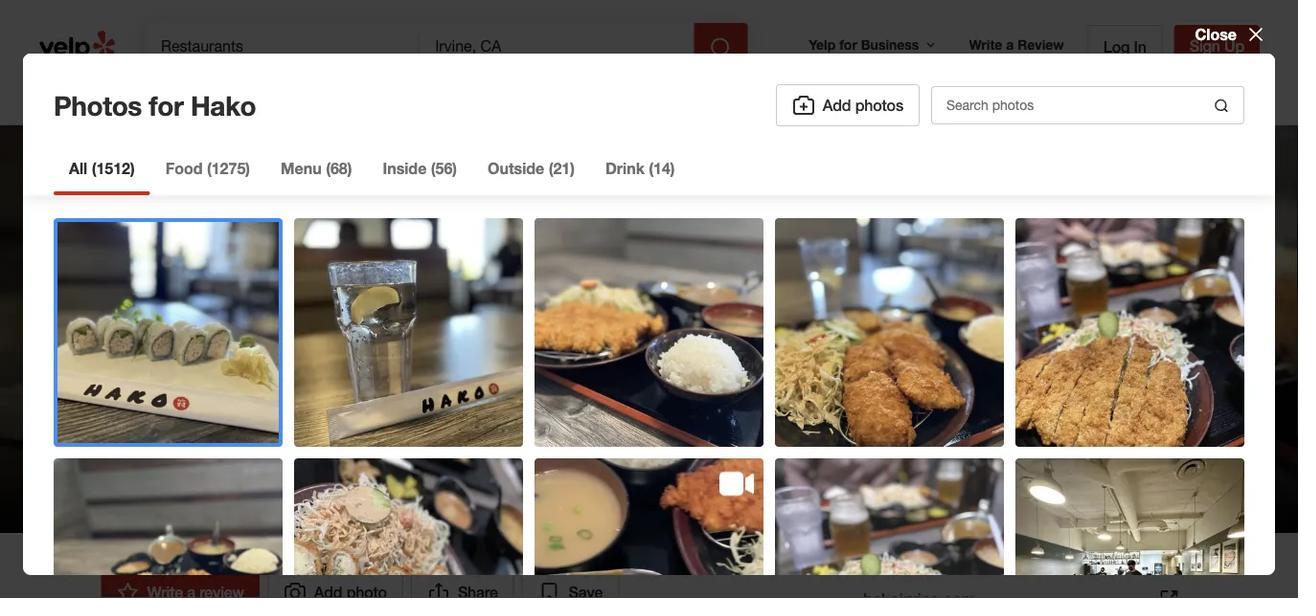 Task type: locate. For each thing, give the bounding box(es) containing it.
24 save outline v2 image
[[538, 582, 561, 599]]

see left hours
[[591, 477, 612, 490]]

1 horizontal spatial photos
[[1117, 464, 1166, 482]]

updated
[[371, 474, 431, 492]]

-
[[219, 474, 225, 492]]

sign
[[1190, 37, 1220, 55]]

(1275)
[[207, 160, 250, 178]]

$$
[[206, 440, 223, 458]]

close
[[1195, 25, 1237, 43]]

write
[[969, 36, 1003, 52]]

see
[[1035, 464, 1061, 482], [591, 477, 612, 490]]

photos
[[855, 96, 903, 114], [1117, 464, 1166, 482]]

see for see hours
[[591, 477, 612, 490]]

(56)
[[431, 160, 457, 178]]

hours updated over 3 months ago
[[322, 474, 571, 492]]

for for yelp
[[839, 36, 857, 52]]

photo of hako - irvine, ca, us. table set image
[[544, 126, 1088, 534]]

for inside button
[[839, 36, 857, 52]]

0 horizontal spatial search image
[[709, 36, 732, 59]]

yelp
[[809, 36, 836, 52]]

hours
[[615, 477, 646, 490]]

photos right the add
[[855, 96, 903, 114]]

0 vertical spatial for
[[839, 36, 857, 52]]

drink
[[606, 160, 645, 178]]

outside
[[488, 160, 544, 178]]

see left all
[[1035, 464, 1061, 482]]

24 add photo v2 image
[[792, 94, 815, 117]]

food
[[165, 160, 203, 178]]

hako
[[191, 89, 256, 121], [101, 329, 215, 384]]

None search field
[[146, 23, 751, 69]]

pm
[[264, 474, 288, 492]]

1 horizontal spatial search image
[[1214, 98, 1229, 113]]

photos for hako
[[54, 89, 256, 121]]

4.4
[[281, 397, 303, 416]]

0 vertical spatial search image
[[709, 36, 732, 59]]

0 horizontal spatial see
[[591, 477, 612, 490]]

0 vertical spatial photos
[[855, 96, 903, 114]]

1 vertical spatial hako
[[101, 329, 215, 384]]

sign up link
[[1174, 25, 1260, 67]]

drink (14)
[[606, 160, 675, 178]]

for
[[839, 36, 857, 52], [149, 89, 183, 121]]

0 horizontal spatial for
[[149, 89, 183, 121]]

up
[[1225, 37, 1245, 55]]

am
[[191, 474, 215, 492]]

24 close v2 image
[[1245, 23, 1268, 46]]

1 vertical spatial for
[[149, 89, 183, 121]]

hako up (1275)
[[191, 89, 256, 121]]

ago
[[544, 474, 571, 492]]

0 vertical spatial hako
[[191, 89, 256, 121]]

edit button
[[418, 440, 457, 463]]

photos right the 1.5k
[[1117, 464, 1166, 482]]

24 camera v2 image
[[283, 582, 306, 599]]

write a review link
[[961, 27, 1072, 62]]

see all 1.5k photos
[[1035, 464, 1166, 482]]

0 horizontal spatial photos
[[855, 96, 903, 114]]

(936 reviews) link
[[307, 397, 402, 416]]

hako up 4.4 star rating image
[[101, 329, 215, 384]]

food (1275)
[[165, 160, 250, 178]]

sign up
[[1190, 37, 1245, 55]]

(21)
[[549, 160, 575, 178]]

(936
[[307, 397, 337, 416]]

open
[[101, 474, 140, 492]]

16 info v2 image
[[299, 474, 315, 490]]

see inside 'link'
[[591, 477, 612, 490]]

search image
[[709, 36, 732, 59], [1214, 98, 1229, 113]]

1 horizontal spatial for
[[839, 36, 857, 52]]

1 vertical spatial search image
[[1214, 98, 1229, 113]]

sushi bars link
[[328, 440, 406, 458]]

tab list
[[54, 157, 690, 195]]

for right yelp
[[839, 36, 857, 52]]

log in link
[[1087, 25, 1163, 67]]

menu
[[281, 160, 322, 178]]

all
[[1065, 464, 1080, 482]]

4.4 star rating image
[[101, 391, 270, 422]]

in
[[1134, 37, 1147, 56]]

reviews)
[[341, 397, 402, 416]]

9:00
[[230, 474, 260, 492]]

review
[[1018, 36, 1064, 52]]

1 horizontal spatial see
[[1035, 464, 1061, 482]]

for up food
[[149, 89, 183, 121]]

Search photos text field
[[931, 86, 1245, 125]]



Task type: vqa. For each thing, say whether or not it's contained in the screenshot.
at to the right
no



Task type: describe. For each thing, give the bounding box(es) containing it.
see for see all 1.5k photos
[[1035, 464, 1061, 482]]

inside
[[383, 160, 427, 178]]

japanese link
[[249, 440, 319, 458]]

a
[[1006, 36, 1014, 52]]

all (1512)
[[69, 160, 135, 178]]

outside (21)
[[488, 160, 575, 178]]

16 chevron down v2 image
[[923, 37, 938, 53]]

see hours
[[591, 477, 646, 490]]

all
[[69, 160, 87, 178]]

info alert
[[299, 471, 571, 494]]

16 claim filled v2 image
[[101, 442, 116, 457]]

inside (56)
[[383, 160, 457, 178]]

restaurants link
[[146, 69, 275, 125]]

japanese
[[249, 440, 319, 458]]

see all 1.5k photos link
[[1003, 449, 1197, 495]]

yelp for business
[[809, 36, 919, 52]]

over
[[435, 474, 467, 492]]

hours
[[322, 474, 366, 492]]

(1512)
[[92, 160, 135, 178]]

24 chevron down v2 image
[[237, 83, 260, 106]]

months
[[484, 474, 539, 492]]

11:00
[[148, 474, 186, 492]]

photo of hako - irvine, ca, us. chicken katsu image
[[1088, 126, 1298, 534]]

24 external link v2 image
[[1158, 588, 1181, 599]]

24 star v2 image
[[116, 582, 139, 599]]

restaurants
[[161, 86, 233, 102]]

open 11:00 am - 9:00 pm
[[101, 474, 288, 492]]

business
[[861, 36, 919, 52]]

24 share v2 image
[[427, 582, 450, 599]]

photos
[[54, 89, 142, 121]]

3
[[472, 474, 480, 492]]

(14)
[[649, 160, 675, 178]]

menu (68)
[[281, 160, 352, 178]]

,
[[319, 440, 324, 458]]

edit
[[426, 444, 448, 457]]

for for photos
[[149, 89, 183, 121]]

add
[[823, 96, 851, 114]]

bars
[[373, 440, 406, 458]]

write a review
[[969, 36, 1064, 52]]

yelp for business button
[[801, 27, 946, 62]]

(68)
[[326, 160, 352, 178]]

photo of hako - irvine, ca, us. california roll image
[[0, 126, 544, 534]]

close button
[[1195, 23, 1268, 46]]

add photos link
[[776, 84, 920, 126]]

sushi
[[328, 440, 368, 458]]

japanese , sushi bars
[[249, 440, 406, 458]]

4.4 (936 reviews)
[[281, 397, 402, 416]]

claimed
[[121, 440, 181, 458]]

add photos
[[823, 96, 903, 114]]

tab list containing all (1512)
[[54, 157, 690, 195]]

1.5k
[[1084, 464, 1113, 482]]

log
[[1103, 37, 1130, 56]]

log in
[[1103, 37, 1147, 56]]

1 vertical spatial photos
[[1117, 464, 1166, 482]]

see hours link
[[583, 472, 655, 495]]



